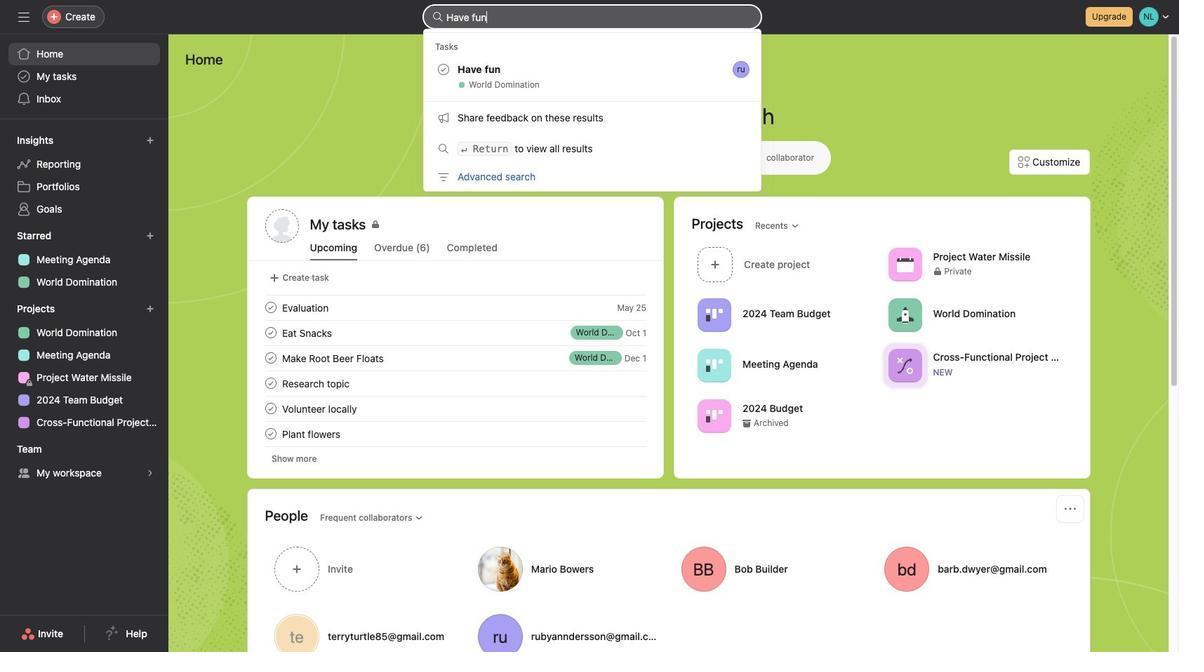 Task type: locate. For each thing, give the bounding box(es) containing it.
1 mark complete checkbox from the top
[[262, 299, 279, 316]]

1 board image from the top
[[706, 307, 723, 323]]

3 mark complete image from the top
[[262, 400, 279, 417]]

teams element
[[0, 437, 169, 487]]

0 vertical spatial mark complete image
[[262, 324, 279, 341]]

starred element
[[0, 223, 169, 296]]

2 mark complete image from the top
[[262, 350, 279, 367]]

0 vertical spatial mark complete image
[[262, 299, 279, 316]]

3 mark complete checkbox from the top
[[262, 350, 279, 367]]

Mark complete checkbox
[[262, 299, 279, 316], [262, 324, 279, 341], [262, 350, 279, 367], [262, 375, 279, 392]]

new project or portfolio image
[[146, 305, 155, 313]]

1 mark complete image from the top
[[262, 299, 279, 316]]

hide sidebar image
[[18, 11, 29, 22]]

list item
[[248, 295, 663, 320], [248, 320, 663, 346], [248, 346, 663, 371], [248, 371, 663, 396], [248, 421, 663, 447]]

add items to starred image
[[146, 232, 155, 240]]

3 list item from the top
[[248, 346, 663, 371]]

0 vertical spatial board image
[[706, 307, 723, 323]]

add profile photo image
[[265, 209, 299, 243]]

1 vertical spatial mark complete image
[[262, 375, 279, 392]]

new insights image
[[146, 136, 155, 145]]

None field
[[424, 6, 761, 28]]

mark complete image
[[262, 324, 279, 341], [262, 375, 279, 392], [262, 426, 279, 442]]

0 vertical spatial mark complete checkbox
[[262, 400, 279, 417]]

calendar image
[[897, 256, 914, 273]]

4 mark complete checkbox from the top
[[262, 375, 279, 392]]

Mark complete checkbox
[[262, 400, 279, 417], [262, 426, 279, 442]]

global element
[[0, 34, 169, 119]]

2 mark complete image from the top
[[262, 375, 279, 392]]

2 vertical spatial mark complete image
[[262, 426, 279, 442]]

board image down board image
[[706, 408, 723, 425]]

mark complete image
[[262, 299, 279, 316], [262, 350, 279, 367], [262, 400, 279, 417]]

mark complete image for third list item from the bottom
[[262, 350, 279, 367]]

projects element
[[0, 296, 169, 437]]

board image
[[706, 307, 723, 323], [706, 408, 723, 425]]

1 mark complete image from the top
[[262, 324, 279, 341]]

1 vertical spatial mark complete image
[[262, 350, 279, 367]]

1 list item from the top
[[248, 295, 663, 320]]

mark complete image for mark complete option corresponding to fourth list item
[[262, 375, 279, 392]]

2 vertical spatial mark complete image
[[262, 400, 279, 417]]

board image up board image
[[706, 307, 723, 323]]

3 mark complete image from the top
[[262, 426, 279, 442]]

1 vertical spatial mark complete checkbox
[[262, 426, 279, 442]]

2 mark complete checkbox from the top
[[262, 324, 279, 341]]

2 board image from the top
[[706, 408, 723, 425]]

1 vertical spatial board image
[[706, 408, 723, 425]]

2 list item from the top
[[248, 320, 663, 346]]

line_and_symbols image
[[897, 357, 914, 374]]



Task type: vqa. For each thing, say whether or not it's contained in the screenshot.
Jira Server image related to or
no



Task type: describe. For each thing, give the bounding box(es) containing it.
prominent image
[[433, 11, 444, 22]]

mark complete image for second list item from the top mark complete option
[[262, 324, 279, 341]]

mark complete checkbox for fourth list item
[[262, 375, 279, 392]]

1 mark complete checkbox from the top
[[262, 400, 279, 417]]

2 mark complete checkbox from the top
[[262, 426, 279, 442]]

rocket image
[[897, 307, 914, 323]]

board image
[[706, 357, 723, 374]]

4 list item from the top
[[248, 371, 663, 396]]

mark complete checkbox for second list item from the top
[[262, 324, 279, 341]]

see details, my workspace image
[[146, 469, 155, 478]]

5 list item from the top
[[248, 421, 663, 447]]

insights element
[[0, 128, 169, 223]]

Search tasks, projects, and more text field
[[424, 6, 761, 28]]

mark complete checkbox for third list item from the bottom
[[262, 350, 279, 367]]

mark complete image for first list item
[[262, 299, 279, 316]]

mark complete checkbox for first list item
[[262, 299, 279, 316]]

mark complete image for first mark complete checkbox from the bottom
[[262, 426, 279, 442]]



